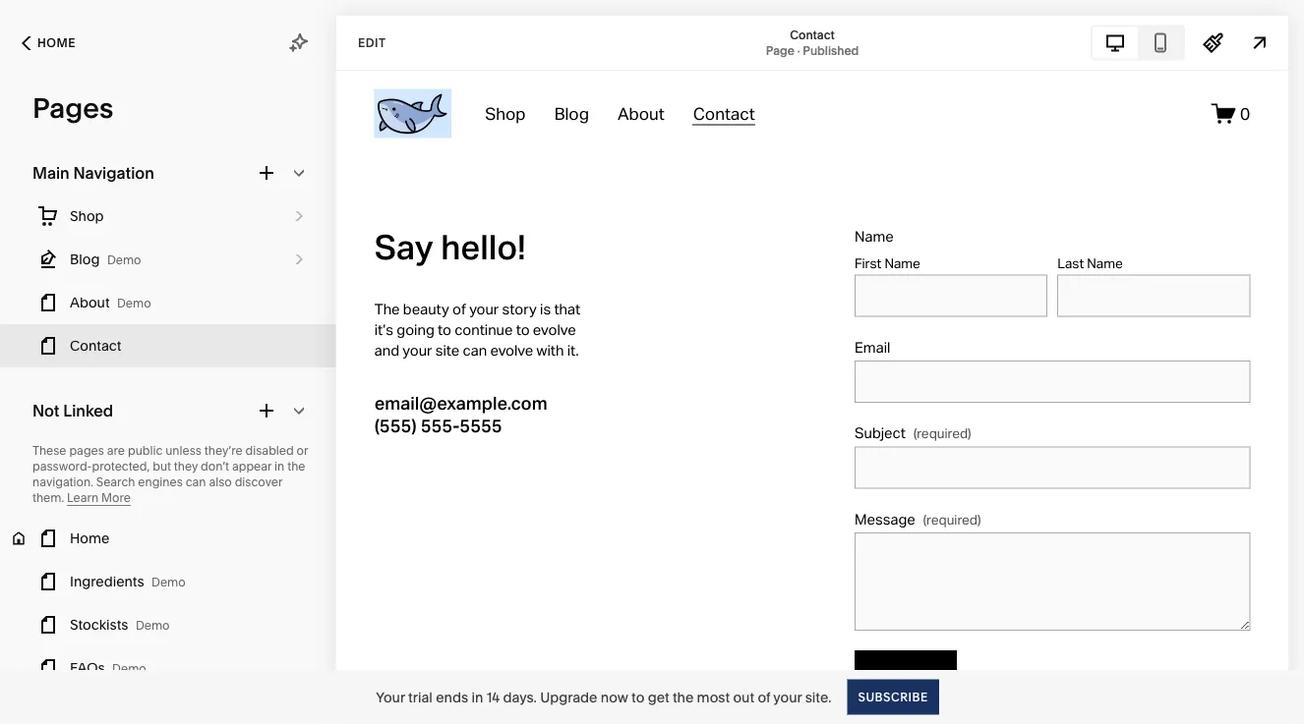 Task type: describe. For each thing, give the bounding box(es) containing it.
stockists demo
[[70, 617, 170, 634]]

out
[[733, 690, 754, 706]]

main navigation
[[32, 163, 154, 182]]

about demo
[[70, 295, 151, 311]]

subscribe
[[858, 691, 928, 705]]

subscribe button
[[847, 680, 939, 716]]

faqs
[[70, 661, 105, 677]]

demo for about
[[117, 297, 151, 311]]

demo for blog
[[107, 253, 141, 268]]

password-
[[32, 460, 92, 474]]

contact page · published
[[766, 28, 859, 58]]

learn more link
[[67, 491, 131, 507]]

in inside these pages are public unless they're disabled or password-protected, but they don't appear in the navigation. search engines can also discover them.
[[275, 460, 285, 474]]

but
[[153, 460, 171, 474]]

1 horizontal spatial the
[[673, 690, 694, 706]]

not
[[32, 401, 60, 421]]

days.
[[503, 690, 537, 706]]

shop
[[70, 208, 104, 225]]

also
[[209, 476, 232, 490]]

your trial ends in 14 days. upgrade now to get the most out of your site.
[[376, 690, 832, 706]]

linked
[[63, 401, 113, 421]]

public
[[128, 444, 163, 458]]

1 vertical spatial home
[[70, 531, 109, 547]]

these
[[32, 444, 66, 458]]

site.
[[805, 690, 832, 706]]

engines
[[138, 476, 183, 490]]

ingredients
[[70, 574, 144, 591]]

page
[[766, 43, 795, 58]]

these pages are public unless they're disabled or password-protected, but they don't appear in the navigation. search engines can also discover them.
[[32, 444, 308, 506]]

search
[[96, 476, 135, 490]]

get
[[648, 690, 669, 706]]

demo for ingredients
[[152, 576, 186, 590]]

ends
[[436, 690, 468, 706]]

appear
[[232, 460, 272, 474]]

2 home button from the top
[[0, 517, 336, 561]]

1 home button from the top
[[0, 22, 97, 65]]

demo for faqs
[[112, 662, 146, 677]]

main
[[32, 163, 70, 182]]

edit button
[[345, 25, 399, 61]]

unless
[[165, 444, 202, 458]]

your
[[773, 690, 802, 706]]

disabled
[[245, 444, 294, 458]]

discover
[[235, 476, 282, 490]]

published
[[803, 43, 859, 58]]



Task type: locate. For each thing, give the bounding box(es) containing it.
more
[[101, 491, 131, 506]]

home button down engines
[[0, 517, 336, 561]]

demo inside faqs demo
[[112, 662, 146, 677]]

0 horizontal spatial in
[[275, 460, 285, 474]]

home down learn more link
[[70, 531, 109, 547]]

ingredients demo
[[70, 574, 186, 591]]

shop button
[[0, 195, 336, 238]]

navigation
[[73, 163, 154, 182]]

contact for contact page · published
[[790, 28, 835, 42]]

demo right about
[[117, 297, 151, 311]]

are
[[107, 444, 125, 458]]

demo right blog
[[107, 253, 141, 268]]

learn
[[67, 491, 99, 506]]

demo right ingredients in the left bottom of the page
[[152, 576, 186, 590]]

1 vertical spatial contact
[[70, 338, 121, 355]]

contact
[[790, 28, 835, 42], [70, 338, 121, 355]]

or
[[297, 444, 308, 458]]

trial
[[408, 690, 433, 706]]

contact inside contact page · published
[[790, 28, 835, 42]]

about
[[70, 295, 110, 311]]

1 vertical spatial home button
[[0, 517, 336, 561]]

home
[[37, 36, 76, 50], [70, 531, 109, 547]]

the down or
[[287, 460, 305, 474]]

pages
[[69, 444, 104, 458]]

in
[[275, 460, 285, 474], [472, 690, 483, 706]]

to
[[632, 690, 645, 706]]

in down disabled
[[275, 460, 285, 474]]

0 horizontal spatial the
[[287, 460, 305, 474]]

they're
[[204, 444, 243, 458]]

demo inside stockists demo
[[136, 619, 170, 633]]

demo right faqs
[[112, 662, 146, 677]]

contact inside button
[[70, 338, 121, 355]]

0 vertical spatial home
[[37, 36, 76, 50]]

them.
[[32, 491, 64, 506]]

·
[[797, 43, 800, 58]]

1 horizontal spatial contact
[[790, 28, 835, 42]]

now
[[601, 690, 628, 706]]

14
[[487, 690, 500, 706]]

tab list
[[1093, 27, 1183, 59]]

contact for contact
[[70, 338, 121, 355]]

demo
[[107, 253, 141, 268], [117, 297, 151, 311], [152, 576, 186, 590], [136, 619, 170, 633], [112, 662, 146, 677]]

stockists
[[70, 617, 128, 634]]

demo for stockists
[[136, 619, 170, 633]]

0 vertical spatial contact
[[790, 28, 835, 42]]

contact up the ·
[[790, 28, 835, 42]]

0 vertical spatial in
[[275, 460, 285, 474]]

pages
[[32, 91, 113, 125]]

they
[[174, 460, 198, 474]]

contact down about
[[70, 338, 121, 355]]

home up pages
[[37, 36, 76, 50]]

of
[[758, 690, 770, 706]]

blog
[[70, 251, 100, 268]]

home button up pages
[[0, 22, 97, 65]]

contact button
[[0, 325, 336, 368]]

the right get
[[673, 690, 694, 706]]

0 vertical spatial home button
[[0, 22, 97, 65]]

most
[[697, 690, 730, 706]]

1 vertical spatial the
[[673, 690, 694, 706]]

1 vertical spatial in
[[472, 690, 483, 706]]

blog demo
[[70, 251, 141, 268]]

don't
[[201, 460, 229, 474]]

0 horizontal spatial contact
[[70, 338, 121, 355]]

the
[[287, 460, 305, 474], [673, 690, 694, 706]]

learn more
[[67, 491, 131, 506]]

faqs demo
[[70, 661, 146, 677]]

not linked
[[32, 401, 113, 421]]

protected,
[[92, 460, 150, 474]]

0 vertical spatial the
[[287, 460, 305, 474]]

demo inside ingredients demo
[[152, 576, 186, 590]]

upgrade
[[540, 690, 598, 706]]

in left the 14
[[472, 690, 483, 706]]

can
[[186, 476, 206, 490]]

demo down ingredients demo
[[136, 619, 170, 633]]

home button
[[0, 22, 97, 65], [0, 517, 336, 561]]

demo inside "blog demo"
[[107, 253, 141, 268]]

demo inside 'about demo'
[[117, 297, 151, 311]]

edit
[[358, 35, 386, 50]]

the inside these pages are public unless they're disabled or password-protected, but they don't appear in the navigation. search engines can also discover them.
[[287, 460, 305, 474]]

1 horizontal spatial in
[[472, 690, 483, 706]]

your
[[376, 690, 405, 706]]

navigation.
[[32, 476, 93, 490]]



Task type: vqa. For each thing, say whether or not it's contained in the screenshot.
"DIVIDER"
no



